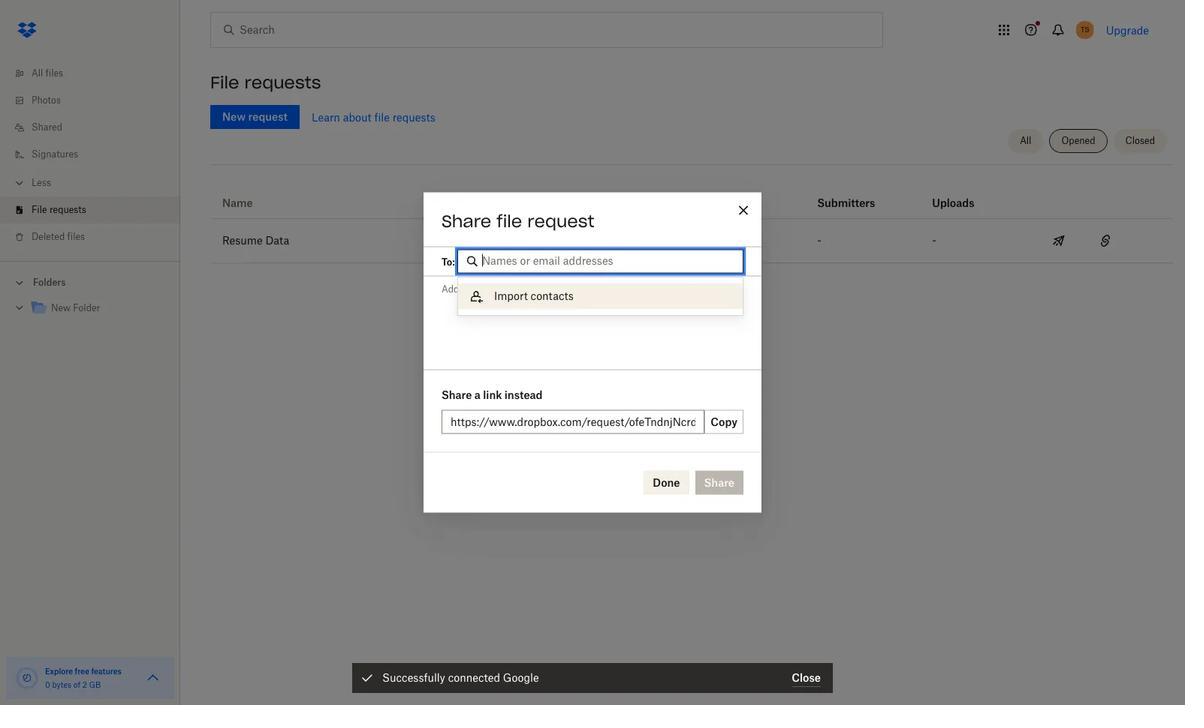 Task type: describe. For each thing, give the bounding box(es) containing it.
data
[[265, 234, 289, 247]]

of
[[73, 681, 80, 690]]

opened
[[1062, 135, 1095, 146]]

alert containing close
[[352, 664, 833, 694]]

upgrade
[[1106, 24, 1149, 36]]

explore
[[45, 668, 73, 677]]

2
[[82, 681, 87, 690]]

closed
[[1126, 135, 1155, 146]]

2 column header from the left
[[645, 176, 735, 213]]

bytes
[[52, 681, 71, 690]]

all for all files
[[32, 68, 43, 79]]

4 column header from the left
[[932, 176, 992, 213]]

to:
[[442, 256, 455, 267]]

folder
[[73, 303, 100, 314]]

2 - from the left
[[817, 234, 821, 247]]

3 column header from the left
[[817, 176, 877, 213]]

dropbox image
[[12, 15, 42, 45]]

all for all
[[1020, 135, 1032, 146]]

deleted
[[32, 231, 65, 243]]

name
[[222, 197, 253, 210]]

import
[[494, 290, 528, 303]]

file inside dialog
[[497, 211, 522, 232]]

free
[[75, 668, 89, 677]]

0 vertical spatial requests
[[244, 72, 321, 93]]

Share a link instead text field
[[451, 414, 696, 431]]

done button
[[644, 471, 689, 495]]

1 horizontal spatial file
[[210, 72, 239, 93]]

1 column header from the left
[[472, 176, 562, 213]]

signatures
[[32, 149, 78, 160]]

request
[[527, 211, 594, 232]]

1 horizontal spatial file requests
[[210, 72, 321, 93]]

connected
[[448, 672, 500, 685]]

explore free features 0 bytes of 2 gb
[[45, 668, 122, 690]]

about
[[343, 111, 372, 124]]

successfully
[[382, 672, 445, 685]]

a
[[475, 389, 481, 401]]

3 - from the left
[[932, 234, 936, 247]]

closed button
[[1113, 129, 1167, 153]]

less image
[[12, 176, 27, 191]]

deleted files
[[32, 231, 85, 243]]

file requests list item
[[0, 197, 180, 224]]

opened button
[[1050, 129, 1107, 153]]

all files link
[[12, 60, 180, 87]]

name row
[[210, 170, 1173, 219]]

share for share a link instead
[[442, 389, 472, 401]]

share file request dialog
[[424, 193, 762, 513]]

row containing resume data
[[210, 219, 1173, 264]]

contacts
[[531, 290, 574, 303]]

shared
[[32, 122, 62, 133]]

google
[[503, 672, 539, 685]]

file requests link
[[12, 197, 180, 224]]

0 vertical spatial file
[[374, 111, 390, 124]]

all button
[[1008, 129, 1044, 153]]

learn
[[312, 111, 340, 124]]

close button
[[792, 670, 821, 688]]

files for deleted files
[[67, 231, 85, 243]]

instead
[[505, 389, 543, 401]]

list containing all files
[[0, 51, 180, 261]]

import contacts
[[494, 290, 574, 303]]

new folder link
[[30, 299, 168, 319]]

upgrade link
[[1106, 24, 1149, 36]]

share file request
[[442, 211, 594, 232]]

import contacts option
[[458, 284, 743, 309]]



Task type: vqa. For each thing, say whether or not it's contained in the screenshot.
topmost share
yes



Task type: locate. For each thing, give the bounding box(es) containing it.
successfully connected google
[[382, 672, 539, 685]]

1 vertical spatial file
[[32, 204, 47, 216]]

file inside file requests link
[[32, 204, 47, 216]]

-
[[645, 234, 649, 247], [817, 234, 821, 247], [932, 234, 936, 247]]

list
[[0, 51, 180, 261]]

files up photos
[[45, 68, 63, 79]]

all inside button
[[1020, 135, 1032, 146]]

link
[[483, 389, 502, 401]]

2 share from the top
[[442, 389, 472, 401]]

share
[[442, 211, 491, 232], [442, 389, 472, 401]]

photos
[[32, 95, 61, 106]]

file requests up deleted files in the left top of the page
[[32, 204, 86, 216]]

signatures link
[[12, 141, 180, 168]]

0 vertical spatial files
[[45, 68, 63, 79]]

close
[[792, 672, 821, 685]]

table
[[210, 170, 1173, 264]]

copy
[[711, 416, 737, 428]]

1 horizontal spatial all
[[1020, 135, 1032, 146]]

requests up deleted files in the left top of the page
[[49, 204, 86, 216]]

0 vertical spatial share
[[442, 211, 491, 232]]

quota usage element
[[15, 667, 39, 691]]

learn about file requests link
[[312, 111, 435, 124]]

0 horizontal spatial requests
[[49, 204, 86, 216]]

file requests inside list item
[[32, 204, 86, 216]]

Add a message (optional) text field
[[424, 277, 762, 368]]

requests up learn
[[244, 72, 321, 93]]

file requests up learn
[[210, 72, 321, 93]]

new
[[51, 303, 71, 314]]

files for all files
[[45, 68, 63, 79]]

files
[[45, 68, 63, 79], [67, 231, 85, 243]]

shared link
[[12, 114, 180, 141]]

1 horizontal spatial requests
[[244, 72, 321, 93]]

share a link instead
[[442, 389, 543, 401]]

new folder
[[51, 303, 100, 314]]

1 share from the top
[[442, 211, 491, 232]]

copy button
[[705, 410, 744, 434]]

0 vertical spatial file requests
[[210, 72, 321, 93]]

0 horizontal spatial file
[[374, 111, 390, 124]]

1 horizontal spatial files
[[67, 231, 85, 243]]

file up 11/20/2023
[[497, 211, 522, 232]]

requests inside file requests link
[[49, 204, 86, 216]]

share left a
[[442, 389, 472, 401]]

1 horizontal spatial -
[[817, 234, 821, 247]]

send email image
[[1050, 232, 1068, 250]]

file right about
[[374, 111, 390, 124]]

gb
[[89, 681, 101, 690]]

row
[[210, 219, 1173, 264]]

0 horizontal spatial file requests
[[32, 204, 86, 216]]

requests right about
[[393, 111, 435, 124]]

alert
[[352, 664, 833, 694]]

folders
[[33, 277, 66, 288]]

deleted files link
[[12, 224, 180, 251]]

all
[[32, 68, 43, 79], [1020, 135, 1032, 146]]

share up 11/20/2023
[[442, 211, 491, 232]]

copy link image
[[1096, 232, 1114, 250]]

column header
[[472, 176, 562, 213], [645, 176, 735, 213], [817, 176, 877, 213], [932, 176, 992, 213]]

0 horizontal spatial files
[[45, 68, 63, 79]]

files right deleted
[[67, 231, 85, 243]]

all files
[[32, 68, 63, 79]]

1 vertical spatial file
[[497, 211, 522, 232]]

2 horizontal spatial requests
[[393, 111, 435, 124]]

Contact input text field
[[482, 252, 736, 269]]

1 horizontal spatial file
[[497, 211, 522, 232]]

share for share file request
[[442, 211, 491, 232]]

0 vertical spatial all
[[32, 68, 43, 79]]

0 vertical spatial file
[[210, 72, 239, 93]]

folders button
[[0, 271, 180, 294]]

0 horizontal spatial -
[[645, 234, 649, 247]]

1 vertical spatial files
[[67, 231, 85, 243]]

photos link
[[12, 87, 180, 114]]

file
[[374, 111, 390, 124], [497, 211, 522, 232]]

resume
[[222, 234, 263, 247]]

resume data
[[222, 234, 289, 247]]

2 horizontal spatial -
[[932, 234, 936, 247]]

file requests
[[210, 72, 321, 93], [32, 204, 86, 216]]

0 horizontal spatial file
[[32, 204, 47, 216]]

less
[[32, 177, 51, 189]]

all up photos
[[32, 68, 43, 79]]

1 vertical spatial requests
[[393, 111, 435, 124]]

2 vertical spatial requests
[[49, 204, 86, 216]]

file
[[210, 72, 239, 93], [32, 204, 47, 216]]

requests
[[244, 72, 321, 93], [393, 111, 435, 124], [49, 204, 86, 216]]

0
[[45, 681, 50, 690]]

1 - from the left
[[645, 234, 649, 247]]

features
[[91, 668, 122, 677]]

learn about file requests
[[312, 111, 435, 124]]

files inside all files link
[[45, 68, 63, 79]]

done
[[653, 477, 680, 489]]

1 vertical spatial share
[[442, 389, 472, 401]]

1 vertical spatial all
[[1020, 135, 1032, 146]]

11/20/2023
[[472, 234, 532, 247]]

cell
[[1127, 219, 1173, 263]]

files inside deleted files link
[[67, 231, 85, 243]]

all left opened
[[1020, 135, 1032, 146]]

table containing name
[[210, 170, 1173, 264]]

1 vertical spatial file requests
[[32, 204, 86, 216]]

0 horizontal spatial all
[[32, 68, 43, 79]]



